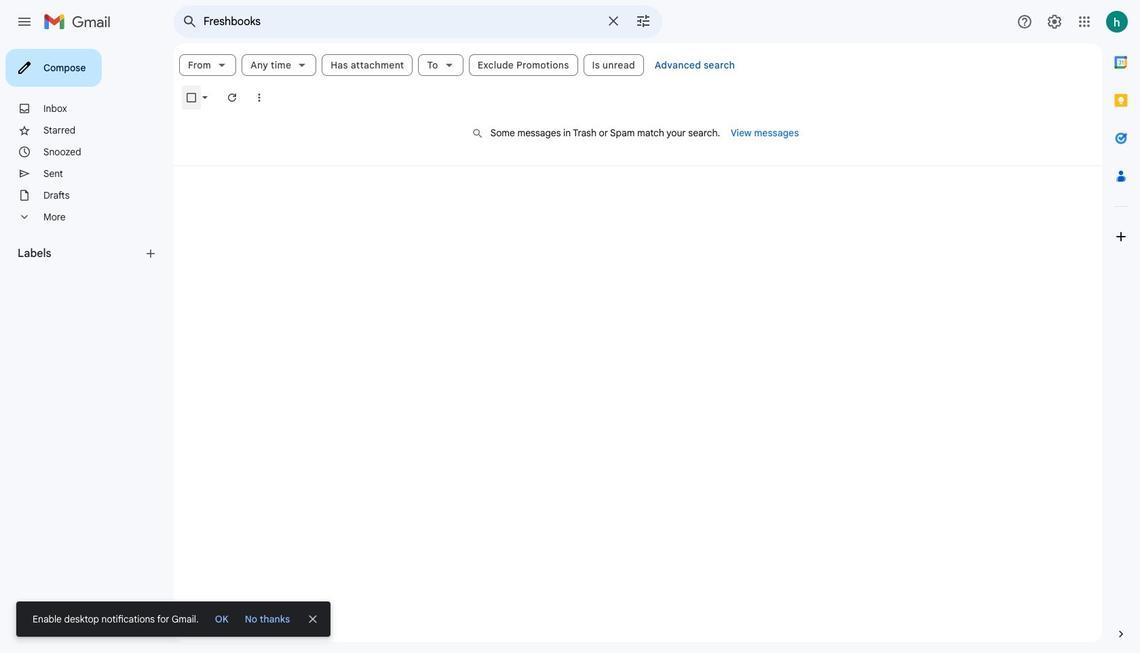 Task type: describe. For each thing, give the bounding box(es) containing it.
Search mail text field
[[204, 15, 598, 29]]

main menu image
[[16, 14, 33, 30]]

more email options image
[[253, 91, 266, 105]]

advanced search options image
[[630, 7, 657, 35]]



Task type: vqa. For each thing, say whether or not it's contained in the screenshot.
Compose
no



Task type: locate. For each thing, give the bounding box(es) containing it.
None checkbox
[[185, 91, 198, 105]]

support image
[[1017, 14, 1033, 30]]

alert
[[16, 31, 1119, 638]]

search mail image
[[178, 10, 202, 34]]

settings image
[[1047, 14, 1063, 30]]

None search field
[[174, 5, 663, 38]]

tab list
[[1103, 43, 1141, 605]]

refresh image
[[225, 91, 239, 105]]

main content
[[174, 43, 1103, 643]]

heading
[[18, 247, 144, 261]]

clear search image
[[600, 7, 627, 35]]

gmail image
[[43, 8, 117, 35]]

navigation
[[0, 43, 174, 654]]



